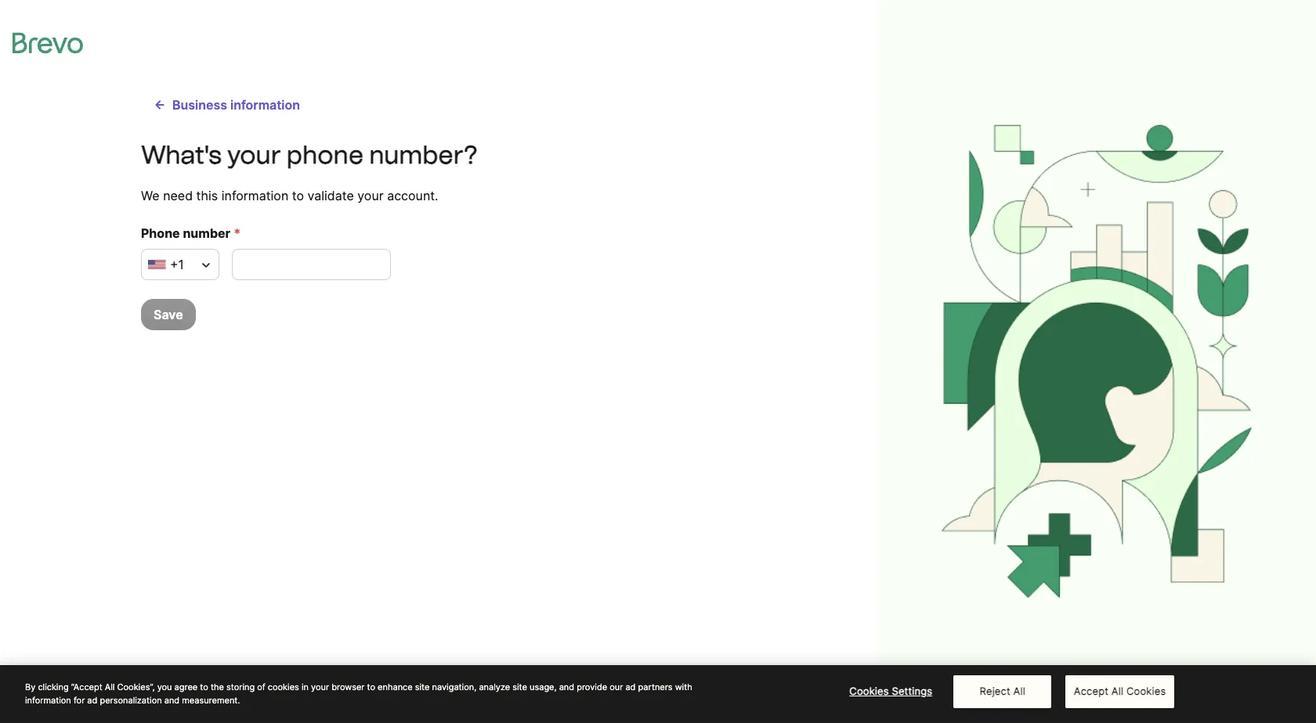 Task type: locate. For each thing, give the bounding box(es) containing it.
0 horizontal spatial all
[[105, 682, 115, 693]]

this
[[196, 188, 218, 204]]

0 horizontal spatial site
[[415, 682, 430, 693]]

cookies inside cookies settings "button"
[[849, 685, 889, 698]]

2 vertical spatial your
[[311, 682, 329, 693]]

of
[[257, 682, 265, 693]]

your
[[227, 140, 281, 170], [357, 188, 384, 204], [311, 682, 329, 693]]

all
[[105, 682, 115, 693], [1013, 685, 1025, 698], [1111, 685, 1124, 698]]

ad right "our"
[[625, 682, 636, 693]]

usage,
[[530, 682, 557, 693]]

validate
[[307, 188, 354, 204]]

site left usage,
[[513, 682, 527, 693]]

business
[[172, 97, 227, 113]]

information inside by clicking "accept all cookies", you agree to the storing of cookies in your browser to enhance site navigation, analyze site usage, and provide our ad partners with information for ad personalization and measurement.
[[25, 695, 71, 706]]

ad right for
[[87, 695, 97, 706]]

your down the business information
[[227, 140, 281, 170]]

0 vertical spatial information
[[230, 97, 300, 113]]

your right validate
[[357, 188, 384, 204]]

1 vertical spatial and
[[164, 695, 180, 706]]

account.
[[387, 188, 438, 204]]

to
[[292, 188, 304, 204], [200, 682, 208, 693], [367, 682, 375, 693]]

for
[[74, 695, 85, 706]]

cookies settings
[[849, 685, 932, 698]]

information up *
[[221, 188, 288, 204]]

and down you
[[164, 695, 180, 706]]

1 horizontal spatial your
[[311, 682, 329, 693]]

1 horizontal spatial ad
[[625, 682, 636, 693]]

ad
[[625, 682, 636, 693], [87, 695, 97, 706]]

information down clicking
[[25, 695, 71, 706]]

and
[[559, 682, 574, 693], [164, 695, 180, 706]]

all for accept all cookies
[[1111, 685, 1124, 698]]

the
[[211, 682, 224, 693]]

1 horizontal spatial all
[[1013, 685, 1025, 698]]

your right in
[[311, 682, 329, 693]]

all right accept
[[1111, 685, 1124, 698]]

personalization
[[100, 695, 162, 706]]

2 cookies from the left
[[1126, 685, 1166, 698]]

2 horizontal spatial your
[[357, 188, 384, 204]]

all right the reject
[[1013, 685, 1025, 698]]

0 horizontal spatial to
[[200, 682, 208, 693]]

1 vertical spatial information
[[221, 188, 288, 204]]

1 horizontal spatial to
[[292, 188, 304, 204]]

in
[[302, 682, 309, 693]]

1 vertical spatial ad
[[87, 695, 97, 706]]

by clicking "accept all cookies", you agree to the storing of cookies in your browser to enhance site navigation, analyze site usage, and provide our ad partners with information for ad personalization and measurement.
[[25, 682, 692, 706]]

information
[[230, 97, 300, 113], [221, 188, 288, 204], [25, 695, 71, 706]]

1 horizontal spatial cookies
[[1126, 685, 1166, 698]]

to left the
[[200, 682, 208, 693]]

1 cookies from the left
[[849, 685, 889, 698]]

measurement.
[[182, 695, 240, 706]]

by
[[25, 682, 35, 693]]

1 horizontal spatial site
[[513, 682, 527, 693]]

all right "accept
[[105, 682, 115, 693]]

0 vertical spatial and
[[559, 682, 574, 693]]

site right the enhance
[[415, 682, 430, 693]]

navigation,
[[432, 682, 477, 693]]

cookies left settings
[[849, 685, 889, 698]]

accept all cookies
[[1074, 685, 1166, 698]]

0 vertical spatial ad
[[625, 682, 636, 693]]

to left validate
[[292, 188, 304, 204]]

site
[[415, 682, 430, 693], [513, 682, 527, 693]]

you
[[157, 682, 172, 693]]

cookies
[[849, 685, 889, 698], [1126, 685, 1166, 698]]

0 horizontal spatial cookies
[[849, 685, 889, 698]]

2 vertical spatial information
[[25, 695, 71, 706]]

save button
[[141, 299, 196, 331]]

what's your phone number?
[[141, 140, 477, 170]]

to right browser
[[367, 682, 375, 693]]

agree
[[174, 682, 198, 693]]

our
[[610, 682, 623, 693]]

information right business
[[230, 97, 300, 113]]

need
[[163, 188, 193, 204]]

2 horizontal spatial all
[[1111, 685, 1124, 698]]

analyze
[[479, 682, 510, 693]]

all for reject all
[[1013, 685, 1025, 698]]

with
[[675, 682, 692, 693]]

"accept
[[71, 682, 102, 693]]

cookies settings button
[[842, 677, 940, 708]]

reject
[[980, 685, 1010, 698]]

0 horizontal spatial your
[[227, 140, 281, 170]]

None text field
[[232, 249, 391, 280]]

cookies right accept
[[1126, 685, 1166, 698]]

and right usage,
[[559, 682, 574, 693]]

1 horizontal spatial and
[[559, 682, 574, 693]]

storing
[[226, 682, 255, 693]]

provide
[[577, 682, 607, 693]]

business information
[[172, 97, 300, 113]]



Task type: describe. For each thing, give the bounding box(es) containing it.
*
[[234, 226, 241, 241]]

0 horizontal spatial ad
[[87, 695, 97, 706]]

1 vertical spatial your
[[357, 188, 384, 204]]

cookies
[[268, 682, 299, 693]]

your inside by clicking "accept all cookies", you agree to the storing of cookies in your browser to enhance site navigation, analyze site usage, and provide our ad partners with information for ad personalization and measurement.
[[311, 682, 329, 693]]

settings
[[892, 685, 932, 698]]

number
[[183, 226, 230, 241]]

clicking
[[38, 682, 69, 693]]

what's
[[141, 140, 222, 170]]

enhance
[[378, 682, 413, 693]]

phone
[[287, 140, 363, 170]]

reject all
[[980, 685, 1025, 698]]

reject all button
[[954, 676, 1051, 709]]

business information button
[[141, 89, 313, 121]]

cookies",
[[117, 682, 155, 693]]

save
[[154, 307, 183, 323]]

2 site from the left
[[513, 682, 527, 693]]

phone
[[141, 226, 180, 241]]

cookies inside accept all cookies button
[[1126, 685, 1166, 698]]

browser
[[331, 682, 365, 693]]

partners
[[638, 682, 673, 693]]

phone number *
[[141, 226, 241, 241]]

all inside by clicking "accept all cookies", you agree to the storing of cookies in your browser to enhance site navigation, analyze site usage, and provide our ad partners with information for ad personalization and measurement.
[[105, 682, 115, 693]]

1 site from the left
[[415, 682, 430, 693]]

number?
[[369, 140, 477, 170]]

accept all cookies button
[[1065, 676, 1175, 709]]

we need this information to validate your account.
[[141, 188, 438, 204]]

0 horizontal spatial and
[[164, 695, 180, 706]]

+1
[[170, 257, 184, 273]]

2 horizontal spatial to
[[367, 682, 375, 693]]

information inside business information button
[[230, 97, 300, 113]]

accept
[[1074, 685, 1109, 698]]

we
[[141, 188, 160, 204]]

0 vertical spatial your
[[227, 140, 281, 170]]



Task type: vqa. For each thing, say whether or not it's contained in the screenshot.
'a'
no



